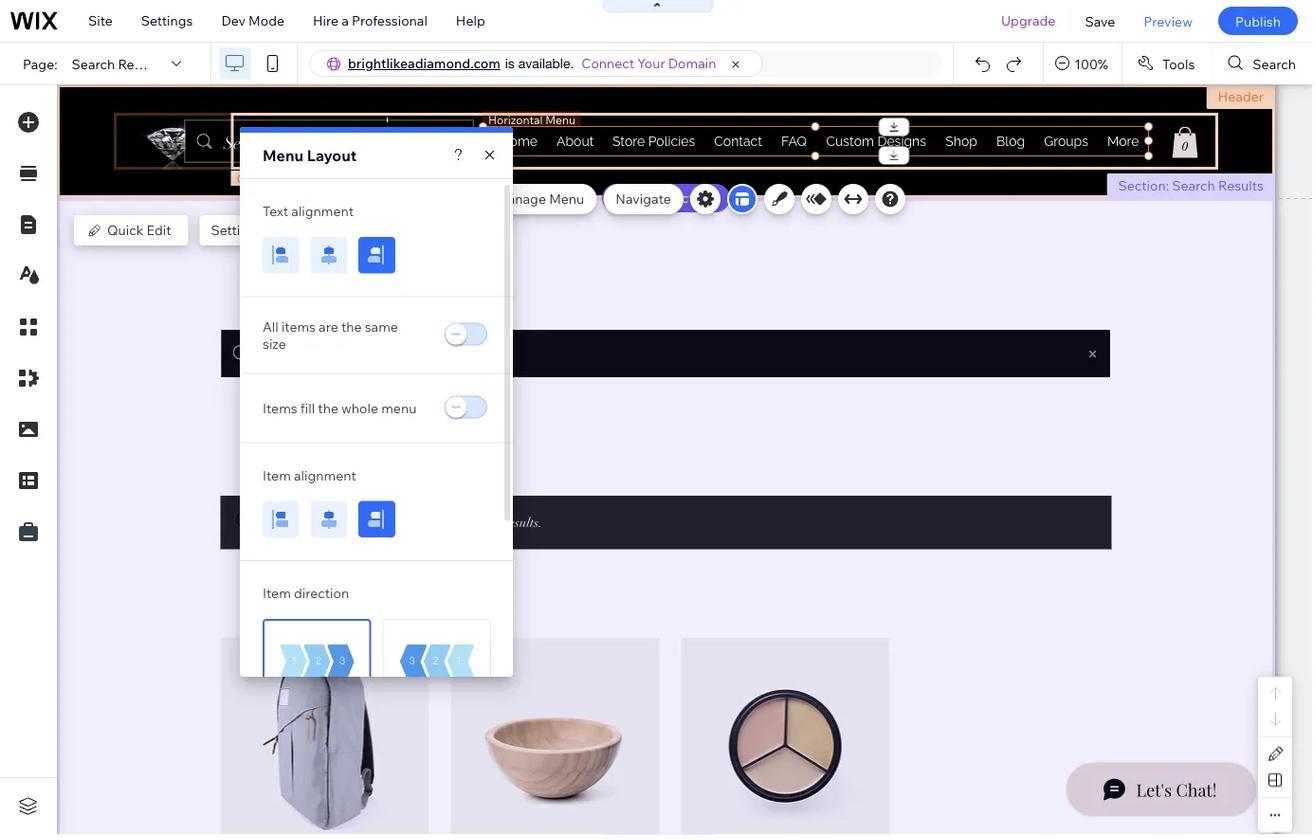 Task type: describe. For each thing, give the bounding box(es) containing it.
2
[[281, 171, 287, 185]]

layout
[[307, 146, 357, 165]]

whole
[[341, 400, 378, 416]]

0 vertical spatial settings
[[141, 12, 193, 29]]

alignment for item alignment
[[294, 467, 356, 484]]

column 2
[[237, 171, 287, 185]]

manage menu
[[496, 191, 584, 207]]

search for search results
[[72, 55, 115, 72]]

upgrade
[[1001, 12, 1056, 29]]

preview button
[[1129, 0, 1207, 42]]

switch for menu
[[443, 395, 490, 422]]

hire
[[313, 12, 339, 29]]

header
[[1218, 88, 1264, 105]]

item for item alignment
[[263, 467, 291, 484]]

items
[[263, 400, 297, 416]]

publish button
[[1218, 7, 1298, 35]]

all items are the same size
[[263, 318, 398, 352]]

mode
[[249, 12, 284, 29]]

add section
[[636, 190, 713, 206]]

publish
[[1235, 13, 1281, 29]]

item alignment
[[263, 467, 356, 484]]

search results
[[72, 55, 163, 72]]

quick edit
[[107, 222, 171, 238]]

preview
[[1144, 13, 1193, 29]]

dev
[[221, 12, 246, 29]]

search for search
[[1253, 55, 1296, 72]]

dev mode
[[221, 12, 284, 29]]

1 vertical spatial settings
[[211, 222, 263, 238]]

is available. connect your domain
[[505, 55, 716, 72]]

tools button
[[1122, 43, 1212, 84]]

menu layout
[[263, 146, 357, 165]]

items
[[281, 318, 316, 335]]

tooltip image
[[484, 573, 502, 590]]

are
[[319, 318, 338, 335]]

site
[[88, 12, 113, 29]]

brightlikeadiamond.com
[[348, 55, 500, 72]]

fill
[[300, 400, 315, 416]]

add
[[636, 190, 662, 206]]

is
[[505, 55, 515, 71]]

section:
[[1118, 177, 1169, 194]]

100%
[[1074, 55, 1108, 72]]

text
[[263, 203, 288, 219]]

column
[[237, 171, 278, 185]]

add section button
[[602, 184, 730, 212]]



Task type: locate. For each thing, give the bounding box(es) containing it.
1 horizontal spatial menu
[[549, 191, 584, 207]]

your
[[637, 55, 665, 72]]

switch right the same
[[443, 322, 490, 349]]

menu up '2'
[[263, 146, 303, 165]]

available.
[[518, 55, 574, 71]]

2 item from the top
[[263, 585, 291, 602]]

all
[[263, 318, 278, 335]]

item left direction
[[263, 585, 291, 602]]

connect
[[581, 55, 634, 72]]

navigate
[[616, 191, 671, 207]]

0 horizontal spatial menu
[[263, 146, 303, 165]]

hire a professional
[[313, 12, 427, 29]]

text alignment
[[263, 203, 354, 219]]

alignment right text
[[291, 203, 354, 219]]

1 item from the top
[[263, 467, 291, 484]]

1 horizontal spatial settings
[[211, 222, 263, 238]]

switch for same
[[443, 322, 490, 349]]

professional
[[352, 12, 427, 29]]

the right fill
[[318, 400, 338, 416]]

1 vertical spatial results
[[1218, 177, 1264, 194]]

1 switch from the top
[[443, 322, 490, 349]]

0 vertical spatial item
[[263, 467, 291, 484]]

settings
[[141, 12, 193, 29], [211, 222, 263, 238]]

edit
[[146, 222, 171, 238]]

0 vertical spatial alignment
[[291, 203, 354, 219]]

1 vertical spatial switch
[[443, 395, 490, 422]]

items fill the whole menu
[[263, 400, 417, 416]]

item
[[263, 467, 291, 484], [263, 585, 291, 602]]

same
[[365, 318, 398, 335]]

1 vertical spatial the
[[318, 400, 338, 416]]

switch
[[443, 322, 490, 349], [443, 395, 490, 422]]

2 switch from the top
[[443, 395, 490, 422]]

item direction
[[263, 585, 349, 602]]

0 vertical spatial results
[[118, 55, 163, 72]]

1 horizontal spatial the
[[341, 318, 362, 335]]

search down publish
[[1253, 55, 1296, 72]]

search right section:
[[1172, 177, 1215, 194]]

domain
[[668, 55, 716, 72]]

item down items
[[263, 467, 291, 484]]

alignment for text alignment
[[291, 203, 354, 219]]

tools
[[1162, 55, 1195, 72]]

1 horizontal spatial search
[[1172, 177, 1215, 194]]

0 vertical spatial the
[[341, 318, 362, 335]]

results
[[118, 55, 163, 72], [1218, 177, 1264, 194]]

1 horizontal spatial results
[[1218, 177, 1264, 194]]

item for item direction
[[263, 585, 291, 602]]

0 horizontal spatial results
[[118, 55, 163, 72]]

save
[[1085, 13, 1115, 29]]

menu right manage
[[549, 191, 584, 207]]

alignment
[[291, 203, 354, 219], [294, 467, 356, 484]]

100% button
[[1044, 43, 1121, 84]]

search button
[[1213, 43, 1313, 84]]

0 horizontal spatial settings
[[141, 12, 193, 29]]

2 horizontal spatial search
[[1253, 55, 1296, 72]]

the right are
[[341, 318, 362, 335]]

alignment down items fill the whole menu
[[294, 467, 356, 484]]

menu
[[263, 146, 303, 165], [549, 191, 584, 207]]

switch right the menu
[[443, 395, 490, 422]]

section: search results
[[1118, 177, 1264, 194]]

search
[[72, 55, 115, 72], [1253, 55, 1296, 72], [1172, 177, 1215, 194]]

0 horizontal spatial search
[[72, 55, 115, 72]]

help
[[456, 12, 485, 29]]

1 vertical spatial item
[[263, 585, 291, 602]]

0 vertical spatial menu
[[263, 146, 303, 165]]

1 vertical spatial menu
[[549, 191, 584, 207]]

the inside all items are the same size
[[341, 318, 362, 335]]

menu
[[381, 400, 417, 416]]

direction
[[294, 585, 349, 602]]

0 horizontal spatial the
[[318, 400, 338, 416]]

section
[[665, 190, 713, 206]]

size
[[263, 335, 286, 352]]

settings up search results
[[141, 12, 193, 29]]

search down the site
[[72, 55, 115, 72]]

manage
[[496, 191, 546, 207]]

a
[[342, 12, 349, 29]]

settings down text
[[211, 222, 263, 238]]

search inside button
[[1253, 55, 1296, 72]]

quick
[[107, 222, 143, 238]]

0 vertical spatial switch
[[443, 322, 490, 349]]

1 vertical spatial alignment
[[294, 467, 356, 484]]

the
[[341, 318, 362, 335], [318, 400, 338, 416]]

save button
[[1071, 0, 1129, 42]]



Task type: vqa. For each thing, say whether or not it's contained in the screenshot.
Text alignment
yes



